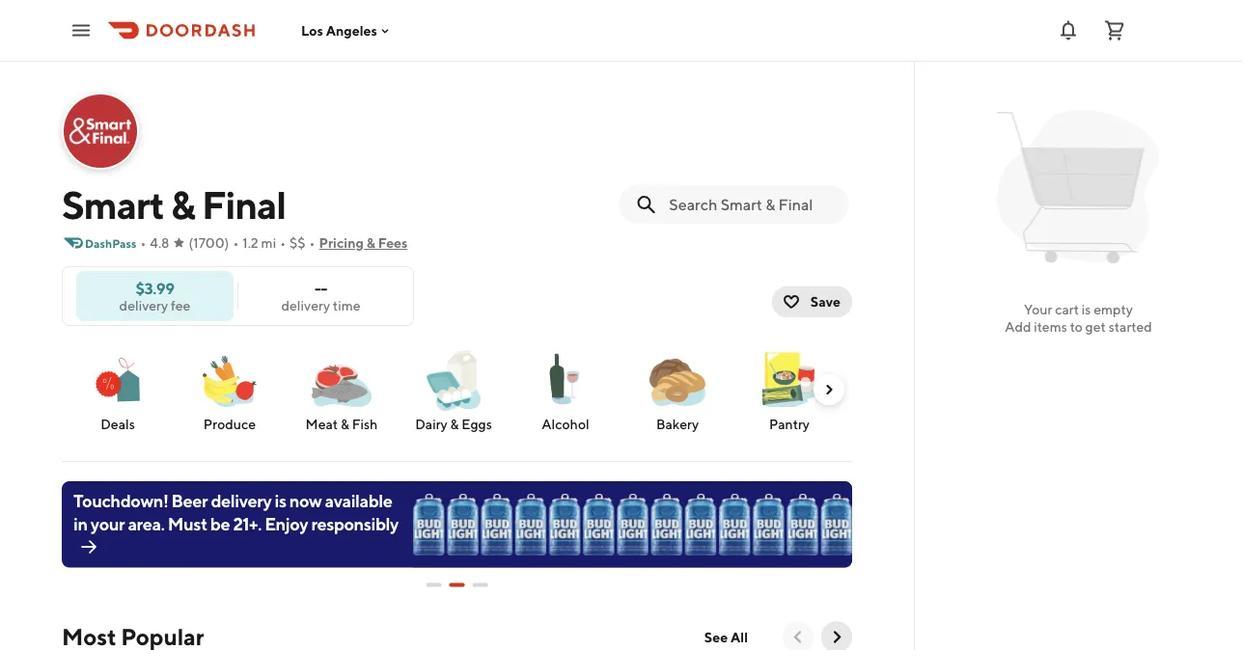 Task type: locate. For each thing, give the bounding box(es) containing it.
$3.99 delivery fee
[[119, 279, 191, 313]]

angeles
[[326, 22, 378, 38]]

& for dairy
[[451, 417, 459, 433]]

& inside dairy & eggs link
[[451, 417, 459, 433]]

cart
[[1056, 302, 1080, 318]]

& inside meat & fish 'link'
[[341, 417, 350, 433]]

deals
[[101, 417, 135, 433]]

0 vertical spatial is
[[1082, 302, 1092, 318]]

started
[[1109, 319, 1153, 335]]

meat & fish link
[[294, 346, 390, 435]]

meat
[[306, 417, 338, 433]]

•
[[140, 235, 146, 251], [233, 235, 239, 251], [280, 235, 286, 251], [310, 235, 315, 251]]

-
[[315, 279, 321, 297], [321, 279, 327, 297]]

bakery image
[[643, 346, 713, 415]]

smart & final
[[62, 182, 286, 227]]

• left the 4.8
[[140, 235, 146, 251]]

next image
[[822, 382, 837, 398]]

1 horizontal spatial delivery
[[211, 491, 272, 511]]

dairy
[[415, 417, 448, 433]]

2 • from the left
[[233, 235, 239, 251]]

dairy & eggs
[[415, 417, 492, 433]]

deals link
[[70, 346, 166, 435]]

to
[[1071, 319, 1083, 335]]

• right mi
[[280, 235, 286, 251]]

pantry link
[[742, 346, 838, 435]]

your cart is empty add items to get started
[[1006, 302, 1153, 335]]

delivery
[[119, 297, 168, 313], [282, 297, 330, 313], [211, 491, 272, 511]]

0 horizontal spatial delivery
[[119, 297, 168, 313]]

is right cart on the right of page
[[1082, 302, 1092, 318]]

items
[[1035, 319, 1068, 335]]

eggs
[[462, 417, 492, 433]]

& left fees on the top
[[367, 235, 376, 251]]

&
[[171, 182, 195, 227], [367, 235, 376, 251], [341, 417, 350, 433], [451, 417, 459, 433]]

save
[[811, 294, 841, 310]]

is up enjoy
[[275, 491, 286, 511]]

all
[[731, 630, 748, 646]]

add
[[1006, 319, 1032, 335]]

& left eggs
[[451, 417, 459, 433]]

1 vertical spatial is
[[275, 491, 286, 511]]

• right $$
[[310, 235, 315, 251]]

fees
[[378, 235, 408, 251]]

• left 1.2
[[233, 235, 239, 251]]

empty retail cart image
[[988, 97, 1170, 278]]

empty
[[1094, 302, 1134, 318]]

delivery left fee
[[119, 297, 168, 313]]

is
[[1082, 302, 1092, 318], [275, 491, 286, 511]]

beer
[[171, 491, 208, 511]]

delivery inside -- delivery time
[[282, 297, 330, 313]]

fee
[[171, 297, 191, 313]]

alcohol image
[[531, 346, 601, 414]]

& up (1700)
[[171, 182, 195, 227]]

meat & fish
[[306, 417, 378, 433]]

& left fish
[[341, 417, 350, 433]]

& for smart
[[171, 182, 195, 227]]

2 horizontal spatial delivery
[[282, 297, 330, 313]]

delivery up the 21+.
[[211, 491, 272, 511]]

delivery left time
[[282, 297, 330, 313]]

delivery inside touchdown! beer delivery is now available in your area. must be 21+. enjoy responsibly
[[211, 491, 272, 511]]

bakery
[[657, 417, 699, 433]]

3 • from the left
[[280, 235, 286, 251]]

delivery for -- delivery time
[[282, 297, 330, 313]]

4 • from the left
[[310, 235, 315, 251]]

pantry image
[[755, 346, 825, 415]]

deals image
[[83, 346, 153, 415]]

dairy & eggs image
[[419, 346, 489, 415]]

bakery link
[[630, 346, 726, 435]]

delivery for touchdown! beer delivery is now available in your area. must be 21+. enjoy responsibly
[[211, 491, 272, 511]]

1 horizontal spatial is
[[1082, 302, 1092, 318]]

area.
[[128, 514, 165, 535]]

alcohol link
[[518, 346, 614, 435]]

0 horizontal spatial is
[[275, 491, 286, 511]]

be
[[210, 514, 230, 535]]

1 • from the left
[[140, 235, 146, 251]]

$3.99
[[136, 279, 174, 297]]

touchdown! beer delivery is now available in your area. must be 21+. enjoy responsibly
[[73, 491, 399, 535]]

dashpass
[[85, 237, 137, 250]]



Task type: vqa. For each thing, say whether or not it's contained in the screenshot.
Touchdown! Beer delivery is now available in your area. Must be 21+. Enjoy responsibly
yes



Task type: describe. For each thing, give the bounding box(es) containing it.
get
[[1086, 319, 1107, 335]]

your
[[1025, 302, 1053, 318]]

& for meat
[[341, 417, 350, 433]]

is inside your cart is empty add items to get started
[[1082, 302, 1092, 318]]

see
[[705, 630, 728, 646]]

los angeles button
[[301, 22, 393, 38]]

dairy & eggs link
[[406, 346, 502, 435]]

los
[[301, 22, 323, 38]]

$$
[[290, 235, 306, 251]]

4.8
[[150, 235, 170, 251]]

delivery inside the $3.99 delivery fee
[[119, 297, 168, 313]]

1 - from the left
[[315, 279, 321, 297]]

must
[[168, 514, 207, 535]]

now
[[289, 491, 322, 511]]

alcohol
[[542, 417, 590, 433]]

pantry
[[770, 417, 810, 433]]

2 - from the left
[[321, 279, 327, 297]]

next button of carousel image
[[828, 628, 847, 648]]

fish
[[352, 417, 378, 433]]

produce link
[[182, 346, 278, 435]]

notification bell image
[[1058, 19, 1081, 42]]

final
[[202, 182, 286, 227]]

open menu image
[[70, 19, 93, 42]]

produce
[[204, 417, 256, 433]]

los angeles
[[301, 22, 378, 38]]

-- delivery time
[[282, 279, 361, 313]]

(1700)
[[189, 235, 229, 251]]

0 items, open order cart image
[[1104, 19, 1127, 42]]

is inside touchdown! beer delivery is now available in your area. must be 21+. enjoy responsibly
[[275, 491, 286, 511]]

21+.
[[233, 514, 262, 535]]

pricing
[[319, 235, 364, 251]]

• 1.2 mi • $$ • pricing & fees
[[233, 235, 408, 251]]

produce image
[[195, 346, 265, 415]]

previous button of carousel image
[[789, 628, 808, 648]]

1.2
[[243, 235, 259, 251]]

in
[[73, 514, 88, 535]]

time
[[333, 297, 361, 313]]

pricing & fees button
[[319, 228, 408, 259]]

available
[[325, 491, 393, 511]]

smart
[[62, 182, 164, 227]]

Search Smart & Final search field
[[670, 194, 833, 215]]

touchdown!
[[73, 491, 168, 511]]

see all link
[[693, 622, 760, 651]]

see all
[[705, 630, 748, 646]]

save button
[[772, 287, 853, 318]]

smart & final image
[[64, 95, 137, 168]]

mi
[[261, 235, 276, 251]]

your
[[91, 514, 125, 535]]

meat & fish image
[[307, 346, 377, 415]]

enjoy
[[265, 514, 308, 535]]

responsibly
[[311, 514, 399, 535]]



